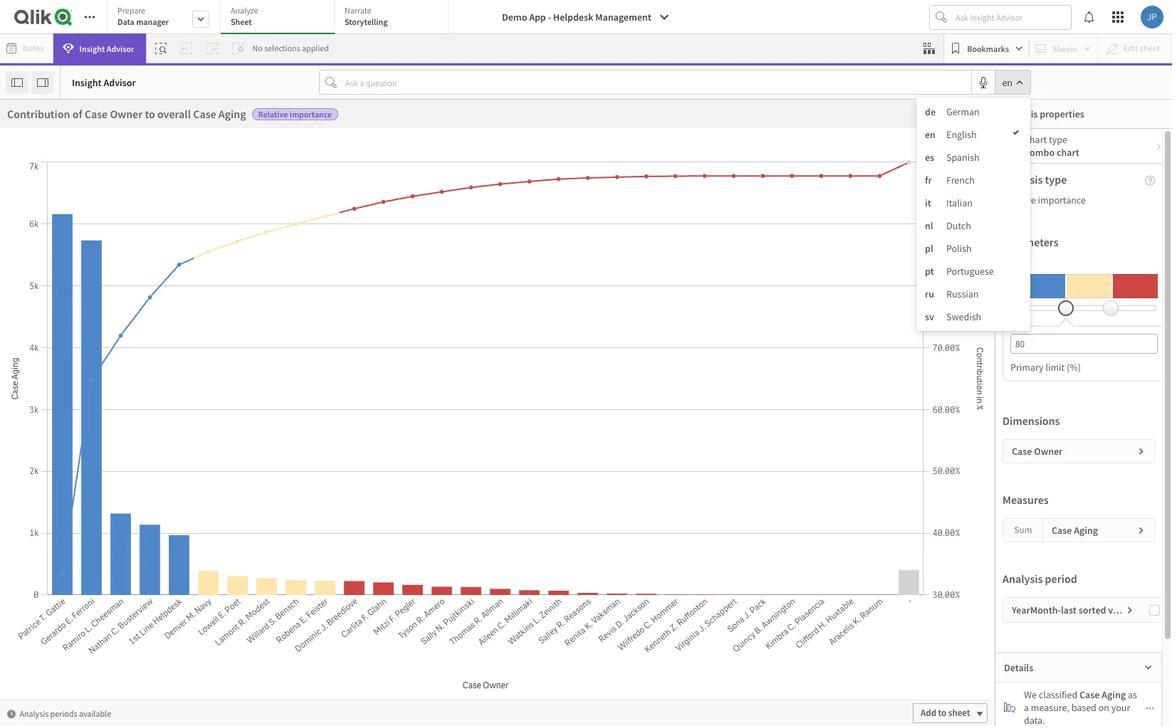Task type: vqa. For each thing, say whether or not it's contained in the screenshot.


Task type: locate. For each thing, give the bounding box(es) containing it.
cases inside "menu item"
[[157, 706, 181, 719]]

case duration time button
[[73, 336, 176, 349]]

case is closed down case duration time
[[80, 364, 139, 377]]

case is closed menu item
[[73, 357, 204, 385]]

helpdesk
[[553, 11, 593, 24]]

duration
[[84, 215, 130, 230], [102, 336, 139, 349]]

master
[[14, 172, 38, 183]]

mutual dependency between case aging and selected items
[[619, 569, 909, 583]]

selected
[[839, 569, 880, 583]]

0 horizontal spatial menu
[[73, 157, 214, 726]]

closed left ranking
[[724, 219, 757, 233]]

case duration time menu item
[[73, 328, 204, 357]]

created
[[102, 307, 135, 320]]

deselect field image down the medium
[[506, 167, 514, 175]]

timetable inside menu item
[[102, 507, 144, 520]]

type inside chart type combo chart
[[1049, 133, 1068, 146]]

items right master
[[40, 172, 60, 183]]

1 horizontal spatial relative importance
[[447, 221, 521, 231]]

primary
[[1011, 361, 1044, 374]]

time right over
[[157, 566, 182, 581]]

1 horizontal spatial menu
[[917, 98, 1031, 331]]

type right record
[[133, 450, 154, 463]]

is inside menu item
[[102, 364, 109, 377]]

1 vertical spatial contribution
[[245, 219, 308, 233]]

small image
[[1137, 447, 1146, 456], [1137, 526, 1146, 535], [1146, 704, 1154, 713]]

case aging menu item
[[73, 214, 204, 243]]

priority
[[194, 230, 228, 245]]

1 horizontal spatial type
[[607, 215, 631, 230]]

priority inside medium priority cases 142
[[549, 101, 637, 137]]

aging inside menu item
[[102, 222, 126, 235]]

1 horizontal spatial items
[[882, 569, 909, 583]]

advisor down data at the left of the page
[[107, 43, 134, 54]]

relative
[[258, 109, 288, 120], [1003, 194, 1036, 207], [447, 221, 477, 231]]

1 vertical spatial is
[[102, 364, 109, 377]]

0 vertical spatial case aging
[[80, 222, 126, 235]]

add to sheet button
[[879, 514, 954, 534], [913, 704, 988, 724]]

insight advisor down insight advisor dropdown button
[[72, 76, 136, 89]]

insight advisor down data at the left of the page
[[79, 43, 134, 54]]

chart
[[1057, 146, 1079, 159]]

advisor up high on the left top of the page
[[104, 76, 136, 89]]

1 horizontal spatial deselect field image
[[654, 167, 662, 175]]

0 horizontal spatial deselect field image
[[506, 167, 514, 175]]

date for case created date
[[137, 307, 156, 320]]

case record type menu item
[[73, 442, 204, 471]]

relative for full screen image on the left top of the page
[[447, 221, 477, 231]]

dutch
[[947, 219, 971, 232]]

priority for 72
[[144, 101, 232, 137]]

casenumber menu item
[[73, 556, 204, 585]]

1 horizontal spatial values
[[289, 571, 313, 582]]

importance for exit full screen "image"
[[290, 109, 332, 120]]

case aging button
[[73, 222, 176, 235]]

values for values (table)
[[289, 571, 313, 582]]

0 horizontal spatial items
[[40, 172, 60, 183]]

0 vertical spatial duration
[[84, 215, 130, 230]]

1 fields button from the left
[[0, 100, 73, 145]]

0 horizontal spatial is
[[102, 364, 109, 377]]

sheet
[[914, 518, 936, 530], [948, 707, 970, 719]]

case owner up case owner group
[[80, 393, 130, 406]]

timetable
[[102, 478, 144, 491], [102, 507, 144, 520]]

overall for exit full screen "image"
[[157, 107, 191, 121]]

tab list containing prepare
[[107, 0, 454, 36]]

relative importance left full screen image on the left top of the page
[[447, 221, 521, 231]]

fields
[[26, 126, 48, 137]]

over
[[130, 566, 154, 581]]

items right selected
[[882, 569, 909, 583]]

open left &
[[7, 566, 35, 581]]

case_date_key
[[80, 535, 145, 548]]

insight advisor
[[79, 43, 134, 54], [72, 76, 136, 89]]

1 vertical spatial timetable
[[102, 507, 144, 520]]

timetable down case timetable button
[[102, 507, 144, 520]]

case aging
[[80, 222, 126, 235], [1052, 524, 1098, 537], [528, 625, 573, 637]]

case is closed inside case is closed menu item
[[80, 364, 139, 377]]

0 vertical spatial items
[[40, 172, 60, 183]]

importance down analysis type
[[1038, 194, 1086, 207]]

0
[[568, 695, 574, 707]]

1 horizontal spatial case is closed
[[249, 625, 309, 637]]

1 master items button from the left
[[0, 146, 73, 191]]

tab list
[[107, 0, 454, 36]]

1 vertical spatial insight advisor
[[72, 76, 136, 89]]

by for priority
[[551, 215, 563, 230]]

1 vertical spatial time
[[157, 566, 182, 581]]

closed right number
[[127, 706, 155, 719]]

case is closed down values (table)
[[249, 625, 309, 637]]

represents
[[69, 230, 119, 245]]

details
[[1004, 662, 1034, 674]]

priority inside low priority cases 203
[[911, 101, 1000, 137]]

duration right vs
[[84, 215, 130, 230]]

open left size
[[7, 215, 35, 230]]

contribution of case owner to overall case aging
[[7, 107, 246, 121], [245, 219, 484, 233]]

importance down applied
[[290, 109, 332, 120]]

1 vertical spatial items
[[882, 569, 909, 583]]

1 timetable from the top
[[102, 478, 144, 491]]

relative for exit full screen "image"
[[258, 109, 288, 120]]

Search assets text field
[[73, 101, 214, 127]]

and
[[818, 569, 837, 583]]

open inside open cases vs duration * bubble size represents number of high priority open cases
[[7, 215, 35, 230]]

1 horizontal spatial is
[[271, 625, 279, 637]]

type right more image
[[607, 215, 631, 230]]

None number field
[[1011, 334, 1158, 354]]

0 horizontal spatial type
[[133, 450, 154, 463]]

case owner inside grid
[[358, 625, 407, 637]]

case timetable rank button
[[73, 507, 176, 520]]

0 vertical spatial advisor
[[107, 43, 134, 54]]

date right created
[[137, 307, 156, 320]]

1 vertical spatial insight
[[72, 76, 102, 89]]

priority for 203
[[911, 101, 1000, 137]]

0 vertical spatial type
[[607, 215, 631, 230]]

date for case closed date
[[133, 250, 152, 263]]

2 horizontal spatial is
[[713, 219, 722, 233]]

1 horizontal spatial add
[[921, 707, 937, 719]]

values left values (table)
[[245, 569, 277, 583]]

contribution right priority
[[245, 219, 308, 233]]

0 vertical spatial add to sheet
[[887, 518, 936, 530]]

importance left full screen image on the left top of the page
[[479, 221, 521, 231]]

cases inside menu item
[[80, 592, 105, 605]]

1 vertical spatial small image
[[1137, 526, 1146, 535]]

case is closed
[[80, 364, 139, 377], [249, 625, 309, 637]]

manager
[[136, 16, 169, 27]]

1 vertical spatial relative
[[1003, 194, 1036, 207]]

grid inside application
[[246, 622, 583, 726]]

0 horizontal spatial relative importance
[[258, 109, 332, 120]]

analysis left periods
[[20, 708, 49, 719]]

1 vertical spatial sheet
[[948, 707, 970, 719]]

0 horizontal spatial contribution
[[7, 107, 70, 121]]

closed up count
[[102, 250, 131, 263]]

0 vertical spatial add to sheet button
[[879, 514, 954, 534]]

(table)
[[314, 571, 339, 582]]

case aging up 18364.641273148
[[528, 625, 573, 637]]

it
[[925, 197, 931, 209]]

0 vertical spatial importance
[[290, 109, 332, 120]]

analysis up yearmonth-
[[1003, 572, 1043, 586]]

timetable for case timetable rank
[[102, 507, 144, 520]]

1 vertical spatial case aging
[[1052, 524, 1098, 537]]

sheet
[[231, 16, 252, 27]]

relative importance right auto-
[[258, 109, 332, 120]]

0 vertical spatial case is closed
[[80, 364, 139, 377]]

0 vertical spatial insight
[[79, 43, 105, 54]]

0 vertical spatial en
[[1002, 76, 1013, 89]]

hide properties image
[[37, 77, 48, 88]]

type for analysis
[[1045, 172, 1067, 187]]

small image for case owner
[[1137, 447, 1146, 456]]

case owner inside menu item
[[80, 393, 130, 406]]

we
[[1024, 689, 1037, 702]]

j.
[[380, 695, 387, 707]]

2 vertical spatial relative importance
[[447, 221, 521, 231]]

analyze sheet
[[231, 5, 258, 27]]

1 horizontal spatial en
[[1002, 76, 1013, 89]]

relative importance down analysis type
[[1003, 194, 1086, 207]]

0 vertical spatial type
[[1049, 133, 1068, 146]]

case
[[85, 107, 108, 121], [193, 107, 216, 121], [551, 165, 571, 177], [322, 219, 346, 233], [431, 219, 454, 233], [619, 219, 642, 233], [688, 219, 711, 233], [80, 222, 100, 235], [80, 250, 100, 263], [80, 279, 100, 292], [80, 307, 100, 320], [80, 336, 100, 349], [80, 364, 100, 377], [80, 393, 100, 406], [80, 421, 100, 434], [1012, 445, 1032, 458], [80, 450, 100, 463], [80, 478, 100, 491], [80, 507, 100, 520], [1052, 524, 1072, 537], [763, 569, 786, 583], [249, 625, 269, 637], [358, 625, 377, 637], [528, 625, 548, 637], [1080, 689, 1100, 702]]

employee hire date button
[[73, 649, 188, 662]]

timetable up case timetable rank
[[102, 478, 144, 491]]

1 horizontal spatial contribution
[[245, 219, 308, 233]]

time
[[141, 336, 162, 349], [157, 566, 182, 581]]

0 horizontal spatial values
[[245, 569, 277, 583]]

1 horizontal spatial importance
[[479, 221, 521, 231]]

nl
[[925, 219, 933, 232]]

1 horizontal spatial case aging
[[528, 625, 573, 637]]

deselect field image up the case aging by case is closed
[[654, 167, 662, 175]]

insight inside dropdown button
[[79, 43, 105, 54]]

case owner group button
[[73, 421, 176, 434]]

2 horizontal spatial relative
[[1003, 194, 1036, 207]]

advisor inside dropdown button
[[107, 43, 134, 54]]

1 vertical spatial type
[[1045, 172, 1067, 187]]

time inside menu item
[[141, 336, 162, 349]]

case count button
[[73, 279, 176, 292]]

closed inside grid
[[281, 625, 309, 637]]

2 vertical spatial relative
[[447, 221, 477, 231]]

high priority cases 72
[[82, 101, 309, 206]]

timetable for case timetable
[[102, 478, 144, 491]]

0 vertical spatial add
[[887, 518, 902, 530]]

0 horizontal spatial overall
[[157, 107, 191, 121]]

time down case created date menu item
[[141, 336, 162, 349]]

is
[[713, 219, 722, 233], [102, 364, 109, 377], [271, 625, 279, 637]]

0 horizontal spatial by
[[551, 215, 563, 230]]

small image for case aging
[[1137, 526, 1146, 535]]

date right hire
[[162, 649, 181, 662]]

case owner button
[[73, 393, 176, 406]]

1 horizontal spatial sheet
[[948, 707, 970, 719]]

of right number
[[117, 706, 125, 719]]

open
[[7, 215, 35, 230], [488, 215, 516, 230], [7, 566, 35, 581]]

values
[[245, 569, 277, 583], [289, 571, 313, 582]]

closed inside "menu item"
[[127, 706, 155, 719]]

number
[[80, 706, 115, 719]]

contribution for exit full screen "image"
[[7, 107, 70, 121]]

type down chart
[[1045, 172, 1067, 187]]

values left (table)
[[289, 571, 313, 582]]

case inside 'menu item'
[[80, 279, 100, 292]]

case owner up 'sona j. pack'
[[358, 625, 407, 637]]

2 vertical spatial is
[[271, 625, 279, 637]]

0 horizontal spatial case is closed
[[80, 364, 139, 377]]

case owner down dimensions
[[1012, 445, 1063, 458]]

case owner up more image
[[551, 165, 602, 177]]

help image
[[1145, 176, 1155, 186]]

en inside 'popup button'
[[1002, 76, 1013, 89]]

0 vertical spatial contribution
[[7, 107, 70, 121]]

sorted
[[1079, 604, 1106, 617]]

1 horizontal spatial relative
[[447, 221, 477, 231]]

no selections applied
[[252, 43, 329, 53]]

1 vertical spatial contribution of case owner to overall case aging
[[245, 219, 484, 233]]

case timetable rank
[[80, 507, 167, 520]]

1 vertical spatial duration
[[102, 336, 139, 349]]

date down number
[[133, 250, 152, 263]]

overall
[[157, 107, 191, 121], [395, 219, 429, 233]]

casenumber
[[80, 564, 134, 577]]

open for open cases by priority type
[[488, 215, 516, 230]]

of left high on the left top of the page
[[72, 107, 82, 121]]

menu item
[[917, 123, 1031, 146]]

case aging up case closed date
[[80, 222, 126, 235]]

relative importance
[[258, 109, 332, 120], [1003, 194, 1086, 207], [447, 221, 521, 231]]

0 vertical spatial relative
[[258, 109, 288, 120]]

2 vertical spatial importance
[[479, 221, 521, 231]]

0 horizontal spatial sheet
[[914, 518, 936, 530]]

en down de
[[925, 128, 936, 141]]

1 vertical spatial importance
[[1038, 194, 1086, 207]]

(%)
[[1067, 361, 1081, 374]]

0 vertical spatial time
[[141, 336, 162, 349]]

type right the 'chart'
[[1049, 133, 1068, 146]]

menu
[[917, 98, 1031, 331], [73, 157, 214, 726]]

0 horizontal spatial case aging
[[80, 222, 126, 235]]

closed down values (table)
[[281, 625, 309, 637]]

hide assets image
[[11, 77, 23, 88]]

resolved
[[47, 566, 94, 581]]

duration down created
[[102, 336, 139, 349]]

0 horizontal spatial search image
[[338, 625, 346, 638]]

search image
[[338, 625, 346, 638], [467, 625, 476, 638]]

open left full screen image on the left top of the page
[[488, 215, 516, 230]]

0 horizontal spatial importance
[[290, 109, 332, 120]]

selections
[[264, 43, 300, 53]]

grid
[[246, 622, 583, 726]]

1 horizontal spatial overall
[[395, 219, 429, 233]]

contribution of case owner to overall case aging for exit full screen "image"
[[7, 107, 246, 121]]

contribution up fields
[[7, 107, 70, 121]]

1 vertical spatial type
[[133, 450, 154, 463]]

0 vertical spatial timetable
[[102, 478, 144, 491]]

1 horizontal spatial search image
[[467, 625, 476, 638]]

analysis for analysis period
[[1003, 572, 1043, 586]]

menu containing de
[[917, 98, 1031, 331]]

0 horizontal spatial en
[[925, 128, 936, 141]]

1 horizontal spatial by
[[674, 219, 686, 233]]

timetable inside menu item
[[102, 478, 144, 491]]

add
[[887, 518, 902, 530], [921, 707, 937, 719]]

case is closed inside grid
[[249, 625, 309, 637]]

0 vertical spatial relative importance
[[258, 109, 332, 120]]

2 vertical spatial small image
[[1146, 704, 1154, 713]]

contribution for full screen image on the left top of the page
[[245, 219, 308, 233]]

0 vertical spatial small image
[[1137, 447, 1146, 456]]

0 vertical spatial sheet
[[914, 518, 936, 530]]

menu item containing en
[[917, 123, 1031, 146]]

fr
[[925, 174, 932, 187]]

application
[[0, 0, 1172, 726]]

case timetable
[[80, 478, 144, 491]]

case aging up period
[[1052, 524, 1098, 537]]

analysis down combo
[[1003, 172, 1043, 187]]

relative importance for full screen image on the left top of the page
[[447, 221, 521, 231]]

2 timetable from the top
[[102, 507, 144, 520]]

priority inside high priority cases 72
[[144, 101, 232, 137]]

en down bookmarks on the right top of the page
[[1002, 76, 1013, 89]]

is inside grid
[[271, 625, 279, 637]]

sheet for top the add to sheet button
[[914, 518, 936, 530]]

2 horizontal spatial relative importance
[[1003, 194, 1086, 207]]

contribution of case owner to overall case aging for full screen image on the left top of the page
[[245, 219, 484, 233]]

fields button
[[0, 100, 73, 145], [1, 100, 73, 145]]

analysis
[[1003, 108, 1038, 120], [1003, 172, 1043, 187], [1003, 572, 1043, 586], [20, 708, 49, 719]]

by
[[551, 215, 563, 230], [674, 219, 686, 233]]

2 horizontal spatial importance
[[1038, 194, 1086, 207]]

0 vertical spatial contribution of case owner to overall case aging
[[7, 107, 246, 121]]

1 vertical spatial case is closed
[[249, 625, 309, 637]]

date
[[133, 250, 152, 263], [137, 307, 156, 320], [99, 621, 118, 634], [162, 649, 181, 662]]

contribution
[[7, 107, 70, 121], [245, 219, 308, 233]]

case duration time
[[80, 336, 162, 349]]

items inside master items 'button'
[[40, 172, 60, 183]]

0 vertical spatial insight advisor
[[79, 43, 134, 54]]

1 vertical spatial relative importance
[[1003, 194, 1086, 207]]

pack
[[389, 695, 409, 707]]

deselect field image
[[506, 167, 514, 175], [654, 167, 662, 175]]

0 vertical spatial overall
[[157, 107, 191, 121]]

0 horizontal spatial relative
[[258, 109, 288, 120]]

1 vertical spatial overall
[[395, 219, 429, 233]]

1 vertical spatial add to sheet
[[921, 707, 970, 719]]

closed up case owner button
[[111, 364, 139, 377]]

case closed date menu item
[[73, 243, 204, 271]]

low
[[855, 101, 906, 137]]

grid containing case is closed
[[246, 622, 583, 726]]

analysis type
[[1003, 172, 1067, 187]]

to
[[145, 107, 155, 121], [383, 219, 393, 233], [904, 518, 912, 530], [938, 707, 947, 719]]

management
[[595, 11, 651, 24]]

of inside open cases vs duration * bubble size represents number of high priority open cases
[[160, 230, 169, 245]]

of left 'high'
[[160, 230, 169, 245]]

analysis up the 'chart'
[[1003, 108, 1038, 120]]

1 vertical spatial en
[[925, 128, 936, 141]]

small image
[[1126, 606, 1135, 615]]

analyze image
[[1004, 702, 1016, 714]]

type
[[607, 215, 631, 230], [133, 450, 154, 463]]



Task type: describe. For each thing, give the bounding box(es) containing it.
analysis for analysis type
[[1003, 172, 1043, 187]]

exit full screen image
[[940, 105, 963, 119]]

case aging by case is closed
[[619, 219, 757, 233]]

swedish
[[947, 311, 981, 323]]

vs
[[70, 215, 82, 230]]

dimensions
[[1003, 414, 1060, 428]]

type for chart
[[1049, 133, 1068, 146]]

analysis for analysis periods available
[[20, 708, 49, 719]]

es
[[925, 151, 935, 164]]

type inside menu item
[[133, 450, 154, 463]]

overall for full screen image on the left top of the page
[[395, 219, 429, 233]]

number of closed cases
[[80, 706, 181, 719]]

count
[[102, 279, 128, 292]]

application containing 72
[[0, 0, 1172, 726]]

case owner group menu item
[[73, 414, 204, 442]]

case_date_key menu item
[[73, 528, 204, 556]]

cancel
[[943, 116, 971, 129]]

full screen image
[[532, 217, 555, 231]]

en inside menu item
[[925, 128, 936, 141]]

high
[[82, 101, 139, 137]]

demo app - helpdesk management
[[502, 11, 651, 24]]

cases inside open cases vs duration * bubble size represents number of high priority open cases
[[37, 215, 68, 230]]

values
[[1108, 604, 1136, 617]]

by for case
[[674, 219, 686, 233]]

date menu item
[[73, 613, 204, 642]]

chart
[[1024, 133, 1047, 146]]

as
[[1128, 689, 1137, 702]]

2 vertical spatial case aging
[[528, 625, 573, 637]]

analysis
[[252, 115, 292, 130]]

applied
[[302, 43, 329, 53]]

2 deselect field image from the left
[[654, 167, 662, 175]]

dependency
[[655, 569, 715, 583]]

number
[[121, 230, 157, 245]]

case count
[[80, 279, 128, 292]]

cases open/closed button
[[73, 592, 176, 605]]

primary limit (%)
[[1011, 361, 1081, 374]]

2 master items button from the left
[[1, 146, 73, 191]]

selections tool image
[[924, 43, 935, 54]]

case created date
[[80, 307, 156, 320]]

duration inside open cases vs duration * bubble size represents number of high priority open cases
[[84, 215, 130, 230]]

cases inside high priority cases 72
[[238, 101, 309, 137]]

italian
[[947, 197, 973, 209]]

-
[[548, 11, 551, 24]]

cancel button
[[931, 111, 984, 134]]

we classified case aging
[[1024, 689, 1126, 702]]

ranking
[[769, 221, 799, 231]]

insight advisor inside dropdown button
[[79, 43, 134, 54]]

period
[[1045, 572, 1077, 586]]

english
[[947, 128, 977, 141]]

2 horizontal spatial case aging
[[1052, 524, 1098, 537]]

case timetable rank menu item
[[73, 499, 204, 528]]

date button
[[73, 621, 176, 634]]

date up employee
[[99, 621, 118, 634]]

case is closed button
[[73, 364, 176, 377]]

data.
[[1024, 714, 1045, 726]]

case owner menu item
[[73, 385, 204, 414]]

sona j. pack
[[358, 695, 409, 707]]

*
[[7, 230, 12, 245]]

employee
[[99, 649, 140, 662]]

number of closed cases menu item
[[73, 699, 204, 726]]

group
[[132, 421, 158, 434]]

data
[[118, 16, 134, 27]]

last
[[1061, 604, 1077, 617]]

Ask Insight Advisor text field
[[953, 6, 1071, 29]]

de
[[925, 105, 936, 118]]

open
[[230, 230, 254, 245]]

duration inside menu item
[[102, 336, 139, 349]]

&
[[37, 566, 45, 581]]

analysis for analysis properties
[[1003, 108, 1038, 120]]

more image
[[963, 105, 985, 119]]

of right cases
[[310, 219, 320, 233]]

insight advisor button
[[53, 33, 146, 63]]

narrate
[[345, 5, 371, 16]]

casenumber button
[[73, 564, 176, 577]]

add to sheet for top the add to sheet button
[[887, 518, 936, 530]]

chart type combo chart
[[1024, 133, 1079, 159]]

demo app - helpdesk management button
[[494, 6, 679, 28]]

medium priority cases 142
[[447, 101, 715, 206]]

date for employee hire date
[[162, 649, 181, 662]]

18364.641273148
[[493, 645, 573, 657]]

as a measure, based on your data.
[[1024, 689, 1137, 726]]

sv
[[925, 311, 934, 323]]

of inside "menu item"
[[117, 706, 125, 719]]

auto-
[[226, 115, 252, 130]]

no
[[252, 43, 263, 53]]

case inside menu item
[[80, 307, 100, 320]]

cases inside low priority cases 203
[[1005, 101, 1077, 137]]

bubble
[[14, 230, 47, 245]]

analyze
[[231, 5, 258, 16]]

cases inside medium priority cases 142
[[643, 101, 715, 137]]

1 vertical spatial advisor
[[104, 76, 136, 89]]

1 search image from the left
[[338, 625, 346, 638]]

spanish
[[947, 151, 980, 164]]

bookmarks button
[[947, 37, 1026, 60]]

record
[[102, 450, 131, 463]]

case created date menu item
[[73, 300, 204, 328]]

open for open cases vs duration * bubble size represents number of high priority open cases
[[7, 215, 35, 230]]

case closed date button
[[73, 250, 176, 263]]

relative importance for exit full screen "image"
[[258, 109, 332, 120]]

based
[[1072, 702, 1097, 714]]

case closed date
[[80, 250, 152, 263]]

master items
[[14, 172, 60, 183]]

a
[[1024, 702, 1029, 714]]

case created date button
[[73, 307, 176, 320]]

bookmarks
[[967, 43, 1009, 54]]

1 deselect field image from the left
[[506, 167, 514, 175]]

hire
[[142, 649, 160, 662]]

priority for 142
[[549, 101, 637, 137]]

1 vertical spatial add to sheet button
[[913, 704, 988, 724]]

importance for full screen image on the left top of the page
[[479, 221, 521, 231]]

between
[[718, 569, 760, 583]]

yearmonth-
[[1012, 604, 1061, 617]]

sona
[[358, 695, 378, 707]]

properties
[[1040, 108, 1085, 120]]

menu containing case aging
[[73, 157, 214, 726]]

case record type button
[[73, 450, 176, 463]]

ru
[[925, 288, 934, 301]]

values for values
[[245, 569, 277, 583]]

1 vertical spatial add
[[921, 707, 937, 719]]

case aging inside menu item
[[80, 222, 126, 235]]

narrate storytelling
[[345, 5, 388, 27]]

values (table)
[[289, 571, 339, 582]]

case record type
[[80, 450, 154, 463]]

employee hire date menu item
[[73, 642, 204, 670]]

add to sheet for bottommost the add to sheet button
[[921, 707, 970, 719]]

pl
[[925, 242, 933, 255]]

Ask a question text field
[[343, 71, 972, 94]]

rank
[[146, 507, 167, 520]]

72
[[165, 137, 227, 206]]

case_date_key button
[[73, 535, 176, 548]]

case count menu item
[[73, 271, 204, 300]]

2 fields button from the left
[[1, 100, 73, 145]]

more image
[[555, 217, 578, 231]]

open & resolved cases over time
[[7, 566, 182, 581]]

high
[[171, 230, 192, 245]]

analysis periods available
[[20, 708, 111, 719]]

open for open & resolved cases over time
[[7, 566, 35, 581]]

0 horizontal spatial add
[[887, 518, 902, 530]]

russian
[[947, 288, 979, 301]]

mutual
[[619, 569, 653, 583]]

cases open/closed menu item
[[73, 585, 204, 613]]

case timetable menu item
[[73, 471, 204, 499]]

0 vertical spatial is
[[713, 219, 722, 233]]

sheet for bottommost the add to sheet button
[[948, 707, 970, 719]]

tab list inside application
[[107, 0, 454, 36]]

2 search image from the left
[[467, 625, 476, 638]]



